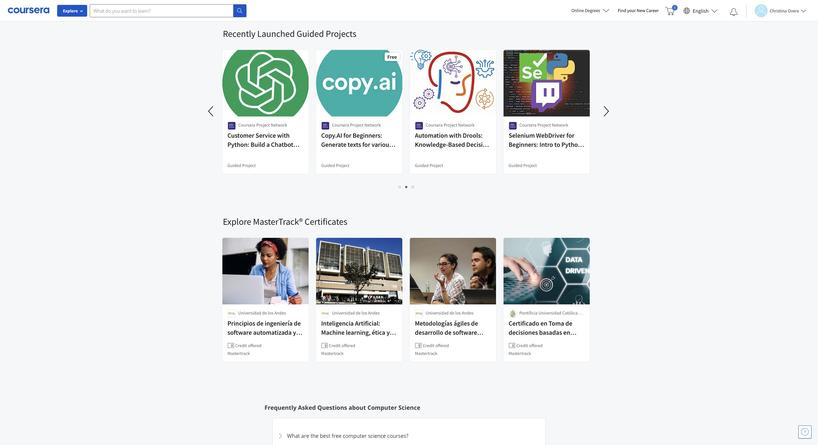 Task type: describe. For each thing, give the bounding box(es) containing it.
coursera project network for with
[[426, 122, 475, 128]]

project up "copy.ai for beginners: generate texts for various use cases"
[[350, 122, 364, 128]]

guided for customer service with python:  build a chatbot using chatgpt
[[228, 163, 241, 169]]

chevron right image
[[277, 433, 285, 440]]

mastertrack® inside certificado en toma de decisiones basadas en datos mastertrack® certificate
[[526, 338, 562, 346]]

network for drools:
[[458, 122, 475, 128]]

explore mastertrack® certificates
[[223, 216, 347, 228]]

python
[[562, 140, 582, 149]]

questions
[[317, 404, 347, 412]]

what
[[287, 433, 300, 440]]

católica
[[562, 310, 578, 316]]

project down systems
[[430, 163, 443, 169]]

projects
[[326, 28, 357, 40]]

certificado en toma de decisiones basadas en datos mastertrack® certificate
[[509, 320, 573, 355]]

tendencias
[[342, 338, 373, 346]]

shopping cart: 1 item image
[[666, 5, 678, 15]]

overa
[[788, 8, 799, 14]]

chatgpt
[[244, 150, 268, 158]]

offered for datos
[[529, 343, 543, 349]]

asked
[[298, 404, 316, 412]]

explore button
[[57, 5, 87, 17]]

andes for ágiles
[[462, 310, 474, 316]]

coursera for customer
[[238, 122, 255, 128]]

certificado for de
[[239, 338, 270, 346]]

drools:
[[463, 131, 483, 139]]

automation inside automation with drools: knowledge-based decision systems
[[415, 131, 448, 139]]

de right ágiles
[[471, 320, 478, 328]]

de up artificial:
[[356, 310, 361, 316]]

use
[[321, 150, 331, 158]]

universidad de los andes for de
[[238, 310, 286, 316]]

show notifications image
[[730, 8, 738, 16]]

ágiles
[[454, 320, 470, 328]]

programa
[[415, 338, 442, 346]]

andes for de
[[274, 310, 286, 316]]

recently launched guided projects carousel element
[[203, 8, 614, 196]]

are
[[301, 433, 309, 440]]

find
[[618, 8, 627, 13]]

coursera project network image for selenium webdriver for beginners: intro to python automation
[[509, 122, 517, 130]]

guided project for selenium webdriver for beginners: intro to python automation
[[509, 163, 537, 169]]

guided project for copy.ai for beginners: generate texts for various use cases
[[321, 163, 350, 169]]

a
[[266, 140, 270, 149]]

universidad inside "pontificia universidad católica de chile"
[[539, 310, 562, 316]]

customer
[[228, 131, 254, 139]]

coursera project network for service
[[238, 122, 287, 128]]

1 button
[[397, 183, 403, 191]]

ágil
[[228, 338, 238, 346]]

mastertrack for principios de ingeniería de software automatizada y ágil certificado mastertrack®
[[228, 351, 250, 357]]

credit offered for tendencias
[[329, 343, 355, 349]]

degrees
[[585, 8, 600, 13]]

with inside automation with drools: knowledge-based decision systems
[[449, 131, 462, 139]]

selenium webdriver for beginners: intro to python automation
[[509, 131, 582, 158]]

next slide image
[[599, 104, 614, 119]]

to
[[555, 140, 560, 149]]

learning,
[[346, 329, 371, 337]]

certificado for desarrollo
[[452, 338, 483, 346]]

computer
[[343, 433, 367, 440]]

frequently asked questions about computer science
[[265, 404, 420, 412]]

new
[[637, 8, 646, 13]]

3 button
[[410, 183, 417, 191]]

coursera for selenium
[[520, 122, 537, 128]]

network for with
[[271, 122, 287, 128]]

selenium
[[509, 131, 535, 139]]

your
[[627, 8, 636, 13]]

with inside the customer service with python:  build a chatbot using chatgpt
[[277, 131, 290, 139]]

pontificia
[[520, 310, 538, 316]]

de up ingeniería
[[262, 310, 267, 316]]

credit for de
[[423, 343, 435, 349]]

mastertrack for inteligencia artificial: machine learning, ética y nuevas tendencias
[[321, 351, 344, 357]]

pontificia universidad católica de chile
[[520, 310, 584, 323]]

mastertrack® inside principios de ingeniería de software automatizada y ágil certificado mastertrack®
[[228, 347, 264, 355]]

basadas
[[539, 329, 562, 337]]

offered for de
[[435, 343, 449, 349]]

what are the best free  computer science courses?
[[287, 433, 409, 440]]

copy.ai for beginners: generate texts for various use cases
[[321, 131, 392, 158]]

computer
[[368, 404, 397, 412]]

explore for explore mastertrack® certificates
[[223, 216, 251, 228]]

what are the best free  computer science courses? button
[[277, 423, 542, 446]]

christina
[[770, 8, 787, 14]]

beginners: inside the selenium webdriver for beginners: intro to python automation
[[509, 140, 538, 149]]

english
[[693, 7, 709, 14]]

nuevas
[[321, 338, 341, 346]]

explore mastertrack® certificates carousel element
[[220, 196, 595, 385]]

machine
[[321, 329, 345, 337]]

science
[[368, 433, 386, 440]]

list inside the recently launched guided projects carousel element
[[223, 183, 590, 191]]

1 horizontal spatial for
[[362, 140, 370, 149]]

build
[[251, 140, 265, 149]]

y inside principios de ingeniería de software automatizada y ágil certificado mastertrack®
[[293, 329, 296, 337]]

de up the automatizada
[[257, 320, 264, 328]]

decisiones
[[509, 329, 538, 337]]

mastertrack® inside metodologías ágiles de desarrollo de software programa de  certificado mastertrack®
[[415, 347, 452, 355]]

project up automation with drools: knowledge-based decision systems
[[444, 122, 457, 128]]

principios
[[228, 320, 255, 328]]

mastertrack for metodologías ágiles de desarrollo de software programa de  certificado mastertrack®
[[415, 351, 438, 357]]

certificado inside certificado en toma de decisiones basadas en datos mastertrack® certificate
[[509, 320, 539, 328]]

free
[[332, 433, 342, 440]]

de down metodologías
[[445, 329, 452, 337]]

certificates
[[305, 216, 347, 228]]

python:
[[228, 140, 249, 149]]

christina overa button
[[746, 4, 806, 17]]

automatizada
[[253, 329, 292, 337]]

launched
[[257, 28, 295, 40]]

courses?
[[387, 433, 409, 440]]

artificial:
[[355, 320, 380, 328]]

for inside the selenium webdriver for beginners: intro to python automation
[[567, 131, 575, 139]]

0 vertical spatial en
[[541, 320, 548, 328]]

english button
[[681, 0, 721, 21]]

metodologías
[[415, 320, 453, 328]]

network for beginners:
[[365, 122, 381, 128]]

the
[[311, 433, 319, 440]]

coursera for copy.ai
[[332, 122, 349, 128]]



Task type: vqa. For each thing, say whether or not it's contained in the screenshot.
rightmost 'Universidad de los Andes' 'icon'
yes



Task type: locate. For each thing, give the bounding box(es) containing it.
project down the selenium webdriver for beginners: intro to python automation
[[524, 163, 537, 169]]

texts
[[348, 140, 361, 149]]

2 horizontal spatial for
[[567, 131, 575, 139]]

3 universidad de los andes from the left
[[426, 310, 474, 316]]

guided down 'using'
[[228, 163, 241, 169]]

4 credit from the left
[[517, 343, 528, 349]]

1 horizontal spatial y
[[387, 329, 390, 337]]

1 with from the left
[[277, 131, 290, 139]]

1 y from the left
[[293, 329, 296, 337]]

network up various at top
[[365, 122, 381, 128]]

toma
[[549, 320, 564, 328]]

1 vertical spatial list
[[223, 183, 590, 191]]

about
[[349, 404, 366, 412]]

1 andes from the left
[[274, 310, 286, 316]]

guided for copy.ai for beginners: generate texts for various use cases
[[321, 163, 335, 169]]

generate
[[321, 140, 347, 149]]

universidad
[[238, 310, 261, 316], [332, 310, 355, 316], [426, 310, 449, 316], [539, 310, 562, 316]]

credit down "decisiones"
[[517, 343, 528, 349]]

career
[[646, 8, 659, 13]]

1 horizontal spatial en
[[563, 329, 570, 337]]

0 horizontal spatial with
[[277, 131, 290, 139]]

universidad for inteligencia
[[332, 310, 355, 316]]

universidad up metodologías
[[426, 310, 449, 316]]

credit for datos
[[517, 343, 528, 349]]

free
[[387, 54, 397, 60]]

universidad de los andes image for principios de ingeniería de software automatizada y ágil certificado mastertrack®
[[228, 310, 236, 318]]

universidad de los andes up ágiles
[[426, 310, 474, 316]]

coursera project network up "copy.ai for beginners: generate texts for various use cases"
[[332, 122, 381, 128]]

coursera project network image up knowledge-
[[415, 122, 423, 130]]

automation with drools: knowledge-based decision systems
[[415, 131, 490, 158]]

2 network from the left
[[365, 122, 381, 128]]

credit for tendencias
[[329, 343, 341, 349]]

de right ingeniería
[[294, 320, 301, 328]]

offered for tendencias
[[342, 343, 355, 349]]

mastertrack down ágil
[[228, 351, 250, 357]]

guided for automation with drools: knowledge-based decision systems
[[415, 163, 429, 169]]

y right the automatizada
[[293, 329, 296, 337]]

4 coursera from the left
[[520, 122, 537, 128]]

2 universidad from the left
[[332, 310, 355, 316]]

1 coursera project network from the left
[[238, 122, 287, 128]]

3 coursera from the left
[[426, 122, 443, 128]]

list containing 1
[[223, 183, 590, 191]]

3 credit offered from the left
[[423, 343, 449, 349]]

recently launched guided projects
[[223, 28, 357, 40]]

coursera project network up service
[[238, 122, 287, 128]]

previous slide image
[[203, 104, 219, 119]]

coursera project network up automation with drools: knowledge-based decision systems
[[426, 122, 475, 128]]

2 y from the left
[[387, 329, 390, 337]]

universidad up toma
[[539, 310, 562, 316]]

2 universidad de los andes from the left
[[332, 310, 380, 316]]

software
[[228, 329, 252, 337], [453, 329, 477, 337]]

automation
[[415, 131, 448, 139], [509, 150, 542, 158]]

guided project down 'using'
[[228, 163, 256, 169]]

2 horizontal spatial universidad de los andes
[[426, 310, 474, 316]]

universidad de los andes image up the principios
[[228, 310, 236, 318]]

2 los from the left
[[362, 310, 367, 316]]

1 software from the left
[[228, 329, 252, 337]]

0 vertical spatial beginners:
[[353, 131, 382, 139]]

guided project for customer service with python:  build a chatbot using chatgpt
[[228, 163, 256, 169]]

2
[[405, 184, 408, 190]]

0 horizontal spatial for
[[344, 131, 351, 139]]

cases
[[332, 150, 347, 158]]

guided project for automation with drools: knowledge-based decision systems
[[415, 163, 443, 169]]

1 horizontal spatial automation
[[509, 150, 542, 158]]

science
[[399, 404, 420, 412]]

find your new career link
[[615, 7, 662, 15]]

ética
[[372, 329, 385, 337]]

certificado inside metodologías ágiles de desarrollo de software programa de  certificado mastertrack®
[[452, 338, 483, 346]]

coursera project network image up selenium
[[509, 122, 517, 130]]

coursera up knowledge-
[[426, 122, 443, 128]]

universidad de los andes
[[238, 310, 286, 316], [332, 310, 380, 316], [426, 310, 474, 316]]

0 horizontal spatial automation
[[415, 131, 448, 139]]

online degrees
[[572, 8, 600, 13]]

1 coursera from the left
[[238, 122, 255, 128]]

ingeniería
[[265, 320, 293, 328]]

certificado down the automatizada
[[239, 338, 270, 346]]

y
[[293, 329, 296, 337], [387, 329, 390, 337]]

credit offered down "decisiones"
[[517, 343, 543, 349]]

software inside metodologías ágiles de desarrollo de software programa de  certificado mastertrack®
[[453, 329, 477, 337]]

0 vertical spatial explore
[[63, 8, 78, 14]]

3 universidad de los andes image from the left
[[415, 310, 423, 318]]

software down the principios
[[228, 329, 252, 337]]

de up ágiles
[[450, 310, 455, 316]]

universidad de los andes for artificial:
[[332, 310, 380, 316]]

guided project down selenium
[[509, 163, 537, 169]]

credit for ágil
[[235, 343, 247, 349]]

2 guided project from the left
[[321, 163, 350, 169]]

2 coursera from the left
[[332, 122, 349, 128]]

various
[[372, 140, 392, 149]]

universidad de los andes image for inteligencia artificial: machine learning, ética y nuevas tendencias
[[321, 310, 329, 318]]

network up service
[[271, 122, 287, 128]]

decision
[[466, 140, 490, 149]]

3 credit from the left
[[423, 343, 435, 349]]

what are the best free  computer science courses? list item
[[272, 418, 546, 446]]

coursera project network image for customer service with python:  build a chatbot using chatgpt
[[228, 122, 236, 130]]

using
[[228, 150, 243, 158]]

coursera
[[238, 122, 255, 128], [332, 122, 349, 128], [426, 122, 443, 128], [520, 122, 537, 128]]

3 offered from the left
[[435, 343, 449, 349]]

4 offered from the left
[[529, 343, 543, 349]]

1 offered from the left
[[248, 343, 262, 349]]

1 horizontal spatial los
[[362, 310, 367, 316]]

project down cases
[[336, 163, 350, 169]]

2 universidad de los andes image from the left
[[321, 310, 329, 318]]

automation up knowledge-
[[415, 131, 448, 139]]

beginners: inside "copy.ai for beginners: generate texts for various use cases"
[[353, 131, 382, 139]]

4 coursera project network from the left
[[520, 122, 568, 128]]

y inside inteligencia artificial: machine learning, ética y nuevas tendencias
[[387, 329, 390, 337]]

online
[[572, 8, 584, 13]]

coursera project network image
[[228, 122, 236, 130], [415, 122, 423, 130]]

project up "webdriver"
[[538, 122, 551, 128]]

credit offered down desarrollo on the bottom of page
[[423, 343, 449, 349]]

2 offered from the left
[[342, 343, 355, 349]]

1 list from the top
[[223, 0, 590, 2]]

3 universidad from the left
[[426, 310, 449, 316]]

recently
[[223, 28, 256, 40]]

universidad for principios
[[238, 310, 261, 316]]

0 horizontal spatial coursera project network image
[[321, 122, 329, 130]]

universidad for metodologías
[[426, 310, 449, 316]]

2 list from the top
[[223, 183, 590, 191]]

1 credit from the left
[[235, 343, 247, 349]]

credit offered for ágil
[[235, 343, 262, 349]]

0 horizontal spatial coursera project network image
[[228, 122, 236, 130]]

certificado down ágiles
[[452, 338, 483, 346]]

systems
[[415, 150, 438, 158]]

los up ágiles
[[455, 310, 461, 316]]

3 guided project from the left
[[415, 163, 443, 169]]

explore inside explore dropdown button
[[63, 8, 78, 14]]

2 with from the left
[[449, 131, 462, 139]]

los up artificial:
[[362, 310, 367, 316]]

intro
[[540, 140, 553, 149]]

4 universidad from the left
[[539, 310, 562, 316]]

1 coursera project network image from the left
[[321, 122, 329, 130]]

2 coursera project network from the left
[[332, 122, 381, 128]]

2 credit from the left
[[329, 343, 341, 349]]

credit down the principios
[[235, 343, 247, 349]]

explore for explore
[[63, 8, 78, 14]]

for
[[344, 131, 351, 139], [567, 131, 575, 139], [362, 140, 370, 149]]

credit offered for datos
[[517, 343, 543, 349]]

offered
[[248, 343, 262, 349], [342, 343, 355, 349], [435, 343, 449, 349], [529, 343, 543, 349]]

1 horizontal spatial with
[[449, 131, 462, 139]]

2 andes from the left
[[368, 310, 380, 316]]

coursera up customer
[[238, 122, 255, 128]]

guided down selenium
[[509, 163, 523, 169]]

webdriver
[[536, 131, 565, 139]]

online degrees button
[[566, 3, 615, 18]]

en down toma
[[563, 329, 570, 337]]

offered down "decisiones"
[[529, 343, 543, 349]]

pontificia universidad católica de chile image
[[509, 310, 517, 318]]

1 horizontal spatial universidad de los andes image
[[321, 310, 329, 318]]

de
[[262, 310, 267, 316], [356, 310, 361, 316], [450, 310, 455, 316], [579, 310, 584, 316], [257, 320, 264, 328], [294, 320, 301, 328], [471, 320, 478, 328], [566, 320, 573, 328], [445, 329, 452, 337], [444, 338, 451, 346]]

project down chatgpt
[[242, 163, 256, 169]]

1 horizontal spatial beginners:
[[509, 140, 538, 149]]

coursera project network image
[[321, 122, 329, 130], [509, 122, 517, 130]]

copy.ai
[[321, 131, 342, 139]]

1
[[399, 184, 402, 190]]

frequently
[[265, 404, 297, 412]]

0 horizontal spatial los
[[268, 310, 273, 316]]

universidad de los andes up artificial:
[[332, 310, 380, 316]]

coursera for automation
[[426, 122, 443, 128]]

find your new career
[[618, 8, 659, 13]]

network for for
[[552, 122, 568, 128]]

network up drools: on the top right of page
[[458, 122, 475, 128]]

1 horizontal spatial software
[[453, 329, 477, 337]]

2 mastertrack from the left
[[321, 351, 344, 357]]

guided down systems
[[415, 163, 429, 169]]

certificado
[[509, 320, 539, 328], [239, 338, 270, 346], [452, 338, 483, 346]]

1 los from the left
[[268, 310, 273, 316]]

2 horizontal spatial certificado
[[509, 320, 539, 328]]

What do you want to learn? text field
[[90, 4, 234, 17]]

credit offered
[[235, 343, 262, 349], [329, 343, 355, 349], [423, 343, 449, 349], [517, 343, 543, 349]]

coursera project network image for copy.ai for beginners: generate texts for various use cases
[[321, 122, 329, 130]]

desarrollo
[[415, 329, 443, 337]]

coursera image
[[8, 5, 49, 16]]

based
[[448, 140, 465, 149]]

0 horizontal spatial andes
[[274, 310, 286, 316]]

universidad de los andes image for metodologías ágiles de desarrollo de software programa de  certificado mastertrack®
[[415, 310, 423, 318]]

2 horizontal spatial los
[[455, 310, 461, 316]]

0 horizontal spatial beginners:
[[353, 131, 382, 139]]

inteligencia
[[321, 320, 354, 328]]

universidad de los andes image up inteligencia
[[321, 310, 329, 318]]

mastertrack down nuevas
[[321, 351, 344, 357]]

de right católica in the bottom right of the page
[[579, 310, 584, 316]]

universidad de los andes for ágiles
[[426, 310, 474, 316]]

beginners:
[[353, 131, 382, 139], [509, 140, 538, 149]]

list
[[223, 0, 590, 2], [223, 183, 590, 191]]

4 guided project from the left
[[509, 163, 537, 169]]

knowledge-
[[415, 140, 448, 149]]

automation inside the selenium webdriver for beginners: intro to python automation
[[509, 150, 542, 158]]

certificado up "decisiones"
[[509, 320, 539, 328]]

0 horizontal spatial universidad de los andes image
[[228, 310, 236, 318]]

1 vertical spatial beginners:
[[509, 140, 538, 149]]

4 mastertrack from the left
[[509, 351, 531, 357]]

1 horizontal spatial universidad de los andes
[[332, 310, 380, 316]]

automation down selenium
[[509, 150, 542, 158]]

guided project down systems
[[415, 163, 443, 169]]

coursera project network image for automation with drools: knowledge-based decision systems
[[415, 122, 423, 130]]

software down ágiles
[[453, 329, 477, 337]]

with up chatbot
[[277, 131, 290, 139]]

datos
[[509, 338, 524, 346]]

1 vertical spatial explore
[[223, 216, 251, 228]]

chile
[[520, 317, 529, 323]]

3 mastertrack from the left
[[415, 351, 438, 357]]

y right the "ética"
[[387, 329, 390, 337]]

metodologías ágiles de desarrollo de software programa de  certificado mastertrack®
[[415, 320, 483, 355]]

los for ágiles
[[455, 310, 461, 316]]

andes up artificial:
[[368, 310, 380, 316]]

None search field
[[90, 4, 247, 17]]

1 mastertrack from the left
[[228, 351, 250, 357]]

3 network from the left
[[458, 122, 475, 128]]

network up "webdriver"
[[552, 122, 568, 128]]

with
[[277, 131, 290, 139], [449, 131, 462, 139]]

offered down desarrollo on the bottom of page
[[435, 343, 449, 349]]

guided
[[297, 28, 324, 40], [228, 163, 241, 169], [321, 163, 335, 169], [415, 163, 429, 169], [509, 163, 523, 169]]

1 vertical spatial automation
[[509, 150, 542, 158]]

1 universidad from the left
[[238, 310, 261, 316]]

universidad up inteligencia
[[332, 310, 355, 316]]

beginners: up texts
[[353, 131, 382, 139]]

credit down machine
[[329, 343, 341, 349]]

mastertrack for certificado en toma de decisiones basadas en datos mastertrack® certificate
[[509, 351, 531, 357]]

for right texts
[[362, 140, 370, 149]]

explore
[[63, 8, 78, 14], [223, 216, 251, 228]]

2 coursera project network image from the left
[[509, 122, 517, 130]]

3 andes from the left
[[462, 310, 474, 316]]

de right programa on the right
[[444, 338, 451, 346]]

0 horizontal spatial y
[[293, 329, 296, 337]]

0 vertical spatial list
[[223, 0, 590, 2]]

coursera project network image up customer
[[228, 122, 236, 130]]

for up python
[[567, 131, 575, 139]]

guided project down cases
[[321, 163, 350, 169]]

credit
[[235, 343, 247, 349], [329, 343, 341, 349], [423, 343, 435, 349], [517, 343, 528, 349]]

offered for ágil
[[248, 343, 262, 349]]

credit offered for de
[[423, 343, 449, 349]]

guided project
[[228, 163, 256, 169], [321, 163, 350, 169], [415, 163, 443, 169], [509, 163, 537, 169]]

credit offered down machine
[[329, 343, 355, 349]]

1 universidad de los andes from the left
[[238, 310, 286, 316]]

0 horizontal spatial certificado
[[239, 338, 270, 346]]

1 network from the left
[[271, 122, 287, 128]]

andes
[[274, 310, 286, 316], [368, 310, 380, 316], [462, 310, 474, 316]]

los up ingeniería
[[268, 310, 273, 316]]

4 network from the left
[[552, 122, 568, 128]]

los
[[268, 310, 273, 316], [362, 310, 367, 316], [455, 310, 461, 316]]

credit down desarrollo on the bottom of page
[[423, 343, 435, 349]]

1 horizontal spatial coursera project network image
[[509, 122, 517, 130]]

coursera project network for webdriver
[[520, 122, 568, 128]]

universidad up the principios
[[238, 310, 261, 316]]

0 horizontal spatial universidad de los andes
[[238, 310, 286, 316]]

1 credit offered from the left
[[235, 343, 262, 349]]

service
[[256, 131, 276, 139]]

1 horizontal spatial coursera project network image
[[415, 122, 423, 130]]

credit offered down the principios
[[235, 343, 262, 349]]

andes up ingeniería
[[274, 310, 286, 316]]

guided left projects
[[297, 28, 324, 40]]

3
[[412, 184, 415, 190]]

los for artificial:
[[362, 310, 367, 316]]

0 horizontal spatial en
[[541, 320, 548, 328]]

universidad de los andes image
[[228, 310, 236, 318], [321, 310, 329, 318], [415, 310, 423, 318]]

4 credit offered from the left
[[517, 343, 543, 349]]

mastertrack down programa on the right
[[415, 351, 438, 357]]

coursera project network image up copy.ai
[[321, 122, 329, 130]]

2 coursera project network image from the left
[[415, 122, 423, 130]]

de down católica in the bottom right of the page
[[566, 320, 573, 328]]

3 coursera project network from the left
[[426, 122, 475, 128]]

coursera up selenium
[[520, 122, 537, 128]]

certificado inside principios de ingeniería de software automatizada y ágil certificado mastertrack®
[[239, 338, 270, 346]]

2 horizontal spatial andes
[[462, 310, 474, 316]]

help center image
[[801, 429, 809, 436]]

1 vertical spatial en
[[563, 329, 570, 337]]

los for de
[[268, 310, 273, 316]]

for up texts
[[344, 131, 351, 139]]

0 vertical spatial automation
[[415, 131, 448, 139]]

chatbot
[[271, 140, 293, 149]]

certificate
[[509, 347, 538, 355]]

0 horizontal spatial software
[[228, 329, 252, 337]]

beginners: down selenium
[[509, 140, 538, 149]]

de inside "pontificia universidad católica de chile"
[[579, 310, 584, 316]]

de inside certificado en toma de decisiones basadas en datos mastertrack® certificate
[[566, 320, 573, 328]]

best
[[320, 433, 330, 440]]

1 universidad de los andes image from the left
[[228, 310, 236, 318]]

principios de ingeniería de software automatizada y ágil certificado mastertrack®
[[228, 320, 301, 355]]

coursera up copy.ai
[[332, 122, 349, 128]]

project up service
[[256, 122, 270, 128]]

2 button
[[403, 183, 410, 191]]

2 horizontal spatial universidad de los andes image
[[415, 310, 423, 318]]

en up basadas
[[541, 320, 548, 328]]

1 horizontal spatial certificado
[[452, 338, 483, 346]]

1 coursera project network image from the left
[[228, 122, 236, 130]]

2 software from the left
[[453, 329, 477, 337]]

mastertrack down datos
[[509, 351, 531, 357]]

universidad de los andes up ingeniería
[[238, 310, 286, 316]]

offered down learning,
[[342, 343, 355, 349]]

3 los from the left
[[455, 310, 461, 316]]

universidad de los andes image up metodologías
[[415, 310, 423, 318]]

with up based
[[449, 131, 462, 139]]

1 horizontal spatial explore
[[223, 216, 251, 228]]

coursera project network up "webdriver"
[[520, 122, 568, 128]]

offered down the automatizada
[[248, 343, 262, 349]]

inteligencia artificial: machine learning, ética y nuevas tendencias
[[321, 320, 390, 346]]

andes for artificial:
[[368, 310, 380, 316]]

mastertrack
[[228, 351, 250, 357], [321, 351, 344, 357], [415, 351, 438, 357], [509, 351, 531, 357]]

andes up ágiles
[[462, 310, 474, 316]]

1 guided project from the left
[[228, 163, 256, 169]]

guided down use
[[321, 163, 335, 169]]

coursera project network for for
[[332, 122, 381, 128]]

mastertrack®
[[253, 216, 303, 228], [526, 338, 562, 346], [228, 347, 264, 355], [415, 347, 452, 355]]

customer service with python:  build a chatbot using chatgpt
[[228, 131, 293, 158]]

1 horizontal spatial andes
[[368, 310, 380, 316]]

guided for selenium webdriver for beginners: intro to python automation
[[509, 163, 523, 169]]

software inside principios de ingeniería de software automatizada y ágil certificado mastertrack®
[[228, 329, 252, 337]]

christina overa
[[770, 8, 799, 14]]

0 horizontal spatial explore
[[63, 8, 78, 14]]

2 credit offered from the left
[[329, 343, 355, 349]]



